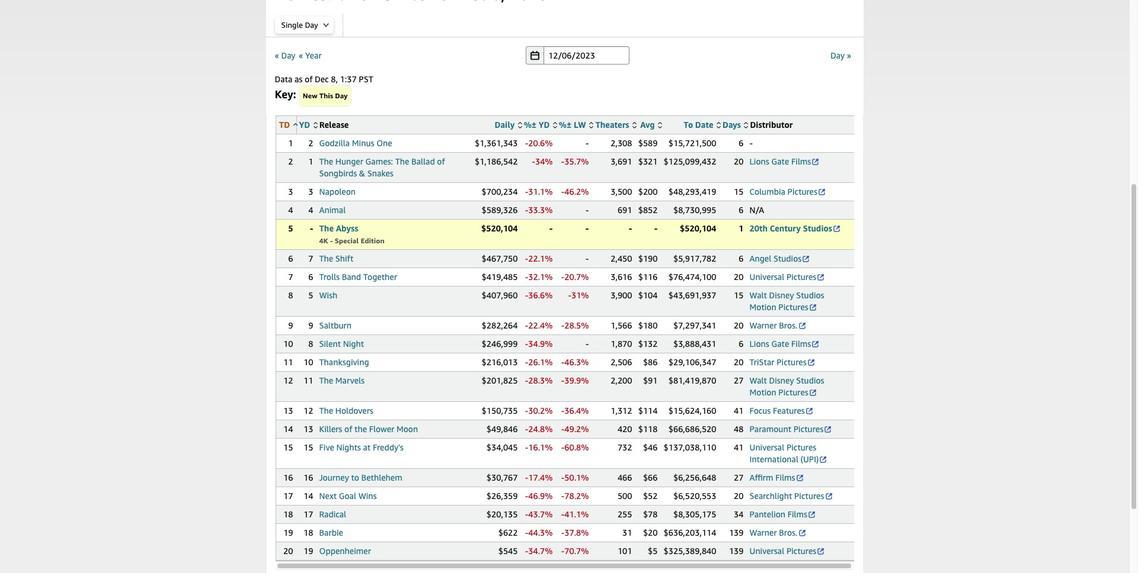 Task type: describe. For each thing, give the bounding box(es) containing it.
- for -31.1%
[[525, 187, 528, 197]]

12 for 12 the holdovers
[[304, 406, 313, 416]]

day right this
[[335, 91, 348, 100]]

daily
[[495, 120, 515, 130]]

20 for searchlight pictures
[[734, 491, 744, 502]]

-34.7%
[[525, 547, 553, 557]]

day left the "dropdown" icon
[[305, 20, 318, 30]]

data as of dec 8, 1:37 pst
[[275, 74, 373, 84]]

24.8%
[[528, 424, 553, 435]]

20.7%
[[565, 272, 589, 282]]

$1,186,542
[[475, 157, 518, 167]]

universal for 139
[[750, 547, 785, 557]]

732
[[618, 443, 632, 453]]

- for -41.1%
[[561, 510, 565, 520]]

warner bros. for 20
[[750, 321, 798, 331]]

dropdown image
[[323, 23, 329, 27]]

2,200
[[611, 376, 632, 386]]

motion for 27
[[750, 388, 776, 398]]

five
[[319, 443, 334, 453]]

- for -16.1%
[[525, 443, 528, 453]]

$216,013
[[482, 358, 518, 368]]

wins
[[358, 491, 377, 502]]

avg
[[640, 120, 655, 130]]

the marvels link
[[319, 376, 365, 386]]

34
[[734, 510, 744, 520]]

$15,721,500
[[669, 138, 716, 148]]

- for -46.3%
[[561, 358, 565, 368]]

16 for 16
[[283, 473, 293, 483]]

to
[[351, 473, 359, 483]]

- for -78.2%
[[561, 491, 565, 502]]

5 for 5
[[288, 224, 293, 234]]

- for -32.1%
[[525, 272, 528, 282]]

walt disney studios motion pictures link for 27
[[750, 376, 824, 398]]

1 « from the left
[[275, 50, 279, 60]]

$150,735
[[482, 406, 518, 416]]

1:37
[[340, 74, 357, 84]]

single day
[[281, 20, 318, 30]]

- for -30.2%
[[525, 406, 528, 416]]

the for 1 the hunger games: the ballad of songbirds & snakes
[[319, 157, 333, 167]]

17.4%
[[528, 473, 553, 483]]

3,616
[[611, 272, 632, 282]]

-35.7%
[[561, 157, 589, 167]]

$407,960
[[482, 291, 518, 301]]

- for -39.9%
[[561, 376, 565, 386]]

6 n/a
[[739, 205, 764, 215]]

$43,691,937
[[669, 291, 716, 301]]

the for - the abyss 4k - special edition
[[319, 224, 334, 234]]

34%
[[535, 157, 553, 167]]

one
[[377, 138, 392, 148]]

theaters link
[[596, 120, 637, 130]]

-31.1%
[[525, 187, 553, 197]]

pictures for $137,038,110
[[787, 443, 817, 453]]

3 napoleon
[[308, 187, 356, 197]]

12 the holdovers
[[304, 406, 373, 416]]

avg link
[[640, 120, 662, 130]]

to date
[[684, 120, 714, 130]]

$8,305,175
[[673, 510, 716, 520]]

11 for 11
[[283, 358, 293, 368]]

studios for 27
[[796, 376, 824, 386]]

2 godzilla minus one
[[308, 138, 392, 148]]

$104
[[638, 291, 658, 301]]

-41.1%
[[561, 510, 589, 520]]

$34,045
[[487, 443, 518, 453]]

warner bros. link for 139
[[750, 528, 807, 538]]

warner bros. for 139
[[750, 528, 798, 538]]

the hunger games: the ballad of songbirds & snakes link
[[319, 157, 445, 178]]

1,312
[[611, 406, 632, 416]]

14 for 14
[[283, 424, 293, 435]]

snakes
[[367, 168, 394, 178]]

tristar pictures
[[750, 358, 807, 368]]

13 for 13
[[283, 406, 293, 416]]

2 « from the left
[[299, 50, 303, 60]]

3 for 3 napoleon
[[308, 187, 313, 197]]

$467,750
[[482, 254, 518, 264]]

the abyss link
[[319, 224, 358, 234]]

the
[[355, 424, 367, 435]]

$46
[[643, 443, 658, 453]]

day »
[[831, 50, 851, 60]]

lions gate films for 20
[[750, 157, 811, 167]]

warner for 139
[[750, 528, 777, 538]]

2 yd from the left
[[539, 120, 550, 130]]

20 for warner bros.
[[734, 321, 744, 331]]

19 for 19
[[283, 528, 293, 538]]

$8,730,995
[[673, 205, 716, 215]]

$48,293,419
[[669, 187, 716, 197]]

$66
[[643, 473, 658, 483]]

films up the searchlight pictures on the bottom of page
[[776, 473, 795, 483]]

bros. for 20
[[779, 321, 798, 331]]

1 yd from the left
[[299, 120, 310, 130]]

$3,888,431
[[673, 339, 716, 349]]

34.7%
[[528, 547, 553, 557]]

10 for 10
[[283, 339, 293, 349]]

12 for 12
[[283, 376, 293, 386]]

-33.3%
[[525, 205, 553, 215]]

7 for 7
[[288, 272, 293, 282]]

« day link
[[275, 50, 296, 60]]

pantelion
[[750, 510, 786, 520]]

- for -34.7%
[[525, 547, 528, 557]]

»
[[847, 50, 851, 60]]

- for -46.2%
[[561, 187, 565, 197]]

6 left the angel
[[739, 254, 744, 264]]

saltburn link
[[319, 321, 352, 331]]

9 for 9
[[288, 321, 293, 331]]

-50.1%
[[561, 473, 589, 483]]

films up columbia pictures link
[[791, 157, 811, 167]]

$589,326
[[482, 205, 518, 215]]

pictures for $76,474,100
[[787, 272, 817, 282]]

20th
[[750, 224, 768, 234]]

- for -70.7%
[[561, 547, 565, 557]]

$325,389,840
[[664, 547, 716, 557]]

8 for 8
[[288, 291, 293, 301]]

international
[[750, 455, 799, 465]]

- for -35.7%
[[561, 157, 565, 167]]

$201,825
[[482, 376, 518, 386]]

4 for 4
[[288, 205, 293, 215]]

$7,297,341
[[673, 321, 716, 331]]

7 the shift
[[308, 254, 354, 264]]

46.3%
[[565, 358, 589, 368]]

single
[[281, 20, 303, 30]]

to date link
[[684, 120, 721, 130]]

universal pictures link for 20
[[750, 272, 826, 282]]

pictures for $6,520,553
[[794, 491, 824, 502]]

- for -36.6%
[[525, 291, 528, 301]]

universal pictures link for 139
[[750, 547, 826, 557]]

warner bros. link for 20
[[750, 321, 807, 331]]

motion for 15
[[750, 302, 776, 312]]

n/a
[[750, 205, 764, 215]]

&
[[359, 168, 365, 178]]

walt for 27
[[750, 376, 767, 386]]

$30,767
[[487, 473, 518, 483]]

the for 12 the holdovers
[[319, 406, 333, 416]]

features
[[773, 406, 805, 416]]

500
[[618, 491, 632, 502]]

lw
[[574, 120, 586, 130]]

%± for %± lw
[[559, 120, 572, 130]]

five nights at freddy's link
[[319, 443, 404, 453]]

affirm films link
[[750, 473, 804, 483]]

-46.9%
[[525, 491, 553, 502]]

walt disney studios motion pictures for 15
[[750, 291, 824, 312]]

as
[[295, 74, 303, 84]]

70.7%
[[565, 547, 589, 557]]

tristar
[[750, 358, 775, 368]]

wish link
[[319, 291, 338, 301]]

- for -17.4%
[[525, 473, 528, 483]]

255
[[618, 510, 632, 520]]

- for -33.3%
[[525, 205, 528, 215]]

focus features link
[[750, 406, 814, 416]]

day left '« year' link
[[281, 50, 296, 60]]

-34.9%
[[525, 339, 553, 349]]

16.1%
[[528, 443, 553, 453]]

- for -50.1%
[[561, 473, 565, 483]]

next goal wins link
[[319, 491, 377, 502]]

lions gate films for 6
[[750, 339, 811, 349]]

- for -37.8%
[[561, 528, 565, 538]]

20 left 19 oppenheimer
[[283, 547, 293, 557]]

0 horizontal spatial 1
[[288, 138, 293, 148]]

7 for 7 the shift
[[308, 254, 313, 264]]

disney for 27
[[769, 376, 794, 386]]

$52
[[643, 491, 658, 502]]

- for -28.5%
[[561, 321, 565, 331]]

pictures for $66,686,520
[[794, 424, 824, 435]]

flower
[[369, 424, 394, 435]]

$190
[[638, 254, 658, 264]]

6 left 7 the shift
[[288, 254, 293, 264]]

6 left n/a
[[739, 205, 744, 215]]



Task type: locate. For each thing, give the bounding box(es) containing it.
1 bros. from the top
[[779, 321, 798, 331]]

1 vertical spatial bros.
[[779, 528, 798, 538]]

universal for 20
[[750, 272, 785, 282]]

1 vertical spatial lions
[[750, 339, 769, 349]]

- for -24.8%
[[525, 424, 528, 435]]

Date with format m m/d d/y y y y text field
[[544, 46, 630, 65]]

the up 4k
[[319, 224, 334, 234]]

1 vertical spatial 2
[[288, 157, 293, 167]]

1 walt disney studios motion pictures link from the top
[[750, 291, 824, 312]]

pictures for $48,293,419
[[788, 187, 818, 197]]

of right 'as'
[[305, 74, 313, 84]]

lions gate films link for 6
[[750, 339, 820, 349]]

1 vertical spatial 12
[[304, 406, 313, 416]]

1 lions gate films from the top
[[750, 157, 811, 167]]

0 vertical spatial universal
[[750, 272, 785, 282]]

0 vertical spatial 139
[[729, 528, 744, 538]]

0 vertical spatial 14
[[283, 424, 293, 435]]

2 lions gate films link from the top
[[750, 339, 820, 349]]

universal pictures link down angel studios link
[[750, 272, 826, 282]]

0 horizontal spatial 7
[[288, 272, 293, 282]]

1 vertical spatial 18
[[304, 528, 313, 538]]

angel
[[750, 254, 771, 264]]

lions gate films link up 'tristar pictures' link
[[750, 339, 820, 349]]

%± lw link
[[559, 120, 593, 130]]

$520,104 down $8,730,995
[[680, 224, 716, 234]]

the for 11 the marvels
[[319, 376, 333, 386]]

- for -28.3%
[[525, 376, 528, 386]]

18 left 17 radical
[[283, 510, 293, 520]]

28.3%
[[528, 376, 553, 386]]

27 for affirm films
[[734, 473, 744, 483]]

pictures for $29,106,347
[[777, 358, 807, 368]]

11 for 11 the marvels
[[304, 376, 313, 386]]

yd up 20.6%
[[539, 120, 550, 130]]

1 universal pictures link from the top
[[750, 272, 826, 282]]

$91
[[643, 376, 658, 386]]

0 vertical spatial universal pictures
[[750, 272, 817, 282]]

walt disney studios motion pictures link down angel studios link
[[750, 291, 824, 312]]

17
[[283, 491, 293, 502], [304, 510, 313, 520]]

2 walt disney studios motion pictures link from the top
[[750, 376, 824, 398]]

0 vertical spatial 18
[[283, 510, 293, 520]]

«
[[275, 50, 279, 60], [299, 50, 303, 60]]

2 3 from the left
[[308, 187, 313, 197]]

0 vertical spatial 1
[[288, 138, 293, 148]]

disney down angel studios link
[[769, 291, 794, 301]]

1 vertical spatial walt disney studios motion pictures link
[[750, 376, 824, 398]]

0 horizontal spatial 9
[[288, 321, 293, 331]]

0 vertical spatial 11
[[283, 358, 293, 368]]

2 41 from the top
[[734, 443, 744, 453]]

edition
[[361, 237, 385, 245]]

0 vertical spatial 41
[[734, 406, 744, 416]]

calendar image
[[531, 51, 540, 60]]

1 horizontal spatial 1
[[308, 157, 313, 167]]

1 vertical spatial universal
[[750, 443, 785, 453]]

lions gate films link for 20
[[750, 157, 820, 167]]

4 left '4 animal' on the left of the page
[[288, 205, 293, 215]]

1 vertical spatial lions gate films link
[[750, 339, 820, 349]]

1 universal pictures from the top
[[750, 272, 817, 282]]

5 left wish
[[308, 291, 313, 301]]

2 lions gate films from the top
[[750, 339, 811, 349]]

12 left 11 the marvels
[[283, 376, 293, 386]]

games:
[[366, 157, 393, 167]]

$20
[[643, 528, 658, 538]]

1 %± from the left
[[524, 120, 537, 130]]

3 left 3 napoleon
[[288, 187, 293, 197]]

2 motion from the top
[[750, 388, 776, 398]]

17 radical
[[304, 510, 346, 520]]

1 16 from the left
[[283, 473, 293, 483]]

of inside the 1 the hunger games: the ballad of songbirds & snakes
[[437, 157, 445, 167]]

motion up focus
[[750, 388, 776, 398]]

1 4 from the left
[[288, 205, 293, 215]]

lions down 6 -
[[750, 157, 769, 167]]

5 left the abyss link at top left
[[288, 224, 293, 234]]

1 vertical spatial walt
[[750, 376, 767, 386]]

silent
[[319, 339, 341, 349]]

walt disney studios motion pictures down angel studios link
[[750, 291, 824, 312]]

41 for focus features
[[734, 406, 744, 416]]

$114
[[638, 406, 658, 416]]

2 walt disney studios motion pictures from the top
[[750, 376, 824, 398]]

studios right century
[[803, 224, 832, 234]]

1 $520,104 from the left
[[481, 224, 518, 234]]

1 walt from the top
[[750, 291, 767, 301]]

27 right $81,419,870
[[734, 376, 744, 386]]

walt disney studios motion pictures for 27
[[750, 376, 824, 398]]

warner up tristar
[[750, 321, 777, 331]]

universal for 41
[[750, 443, 785, 453]]

universal inside universal pictures international (upi)
[[750, 443, 785, 453]]

universal down the angel
[[750, 272, 785, 282]]

1 vertical spatial 17
[[304, 510, 313, 520]]

walt disney studios motion pictures link for 15
[[750, 291, 824, 312]]

%± lw
[[559, 120, 586, 130]]

the left ballad
[[395, 157, 409, 167]]

1 lions from the top
[[750, 157, 769, 167]]

walt down tristar
[[750, 376, 767, 386]]

0 horizontal spatial 8
[[288, 291, 293, 301]]

napoleon link
[[319, 187, 356, 197]]

20 left tristar
[[734, 358, 744, 368]]

1 vertical spatial 7
[[288, 272, 293, 282]]

yd left release
[[299, 120, 310, 130]]

gate for 20
[[772, 157, 789, 167]]

2 warner bros. link from the top
[[750, 528, 807, 538]]

20 right $7,297,341
[[734, 321, 744, 331]]

disney down 'tristar pictures' link
[[769, 376, 794, 386]]

1 vertical spatial 27
[[734, 473, 744, 483]]

lions up tristar
[[750, 339, 769, 349]]

41 up the 48
[[734, 406, 744, 416]]

%± for %± yd
[[524, 120, 537, 130]]

2 universal pictures link from the top
[[750, 547, 826, 557]]

27 left affirm
[[734, 473, 744, 483]]

1 horizontal spatial 18
[[304, 528, 313, 538]]

16
[[283, 473, 293, 483], [304, 473, 313, 483]]

2 $520,104 from the left
[[680, 224, 716, 234]]

« up data
[[275, 50, 279, 60]]

universal pictures down angel studios link
[[750, 272, 817, 282]]

2 universal pictures from the top
[[750, 547, 817, 557]]

19 for 19 oppenheimer
[[304, 547, 313, 557]]

-28.3%
[[525, 376, 553, 386]]

$49,846
[[487, 424, 518, 435]]

-60.8%
[[561, 443, 589, 453]]

minus
[[352, 138, 374, 148]]

motion
[[750, 302, 776, 312], [750, 388, 776, 398]]

2,506
[[611, 358, 632, 368]]

gate for 6
[[772, 339, 789, 349]]

1 horizontal spatial %±
[[559, 120, 572, 130]]

- for -31%
[[568, 291, 571, 301]]

18 for 18 barbie
[[304, 528, 313, 538]]

-36.4%
[[561, 406, 589, 416]]

1 vertical spatial 41
[[734, 443, 744, 453]]

19
[[283, 528, 293, 538], [304, 547, 313, 557]]

1 horizontal spatial 3
[[308, 187, 313, 197]]

studios for 1
[[803, 224, 832, 234]]

the down 4k
[[319, 254, 333, 264]]

34.9%
[[528, 339, 553, 349]]

14 left killers
[[283, 424, 293, 435]]

1 vertical spatial lions gate films
[[750, 339, 811, 349]]

1 vertical spatial 19
[[304, 547, 313, 557]]

7 left trolls
[[288, 272, 293, 282]]

10 thanksgiving
[[304, 358, 369, 368]]

the up killers
[[319, 406, 333, 416]]

1 139 from the top
[[729, 528, 744, 538]]

disney for 15
[[769, 291, 794, 301]]

6 left trolls
[[308, 272, 313, 282]]

gate up 'tristar pictures' link
[[772, 339, 789, 349]]

2 vertical spatial universal
[[750, 547, 785, 557]]

2 vertical spatial of
[[344, 424, 352, 435]]

28.5%
[[565, 321, 589, 331]]

0 vertical spatial walt disney studios motion pictures link
[[750, 291, 824, 312]]

together
[[363, 272, 397, 282]]

1 lions gate films link from the top
[[750, 157, 820, 167]]

14 for 14 next goal wins
[[304, 491, 313, 502]]

1 vertical spatial gate
[[772, 339, 789, 349]]

1 horizontal spatial 14
[[304, 491, 313, 502]]

- for -22.4%
[[525, 321, 528, 331]]

11
[[283, 358, 293, 368], [304, 376, 313, 386]]

1 3 from the left
[[288, 187, 293, 197]]

-17.4%
[[525, 473, 553, 483]]

1 horizontal spatial yd
[[539, 120, 550, 130]]

0 vertical spatial 17
[[283, 491, 293, 502]]

lions for 20
[[750, 157, 769, 167]]

animal link
[[319, 205, 346, 215]]

1 vertical spatial disney
[[769, 376, 794, 386]]

- for -26.1%
[[525, 358, 528, 368]]

0 vertical spatial disney
[[769, 291, 794, 301]]

ballad
[[412, 157, 435, 167]]

17 for 17
[[283, 491, 293, 502]]

2 horizontal spatial 1
[[739, 224, 744, 234]]

of right ballad
[[437, 157, 445, 167]]

139 for universal pictures
[[729, 547, 744, 557]]

- for -43.7%
[[525, 510, 528, 520]]

warner down pantelion
[[750, 528, 777, 538]]

2 16 from the left
[[304, 473, 313, 483]]

nights
[[336, 443, 361, 453]]

1 vertical spatial 8
[[308, 339, 313, 349]]

-20.6%
[[525, 138, 553, 148]]

lions gate films link
[[750, 157, 820, 167], [750, 339, 820, 349]]

bros. up 'tristar pictures' link
[[779, 321, 798, 331]]

studios
[[803, 224, 832, 234], [774, 254, 802, 264], [796, 291, 824, 301], [796, 376, 824, 386]]

motion down the angel
[[750, 302, 776, 312]]

0 vertical spatial lions
[[750, 157, 769, 167]]

the holdovers link
[[319, 406, 373, 416]]

2 walt from the top
[[750, 376, 767, 386]]

night
[[343, 339, 364, 349]]

17 left next
[[283, 491, 293, 502]]

- for -44.3%
[[525, 528, 528, 538]]

4 left animal
[[308, 205, 313, 215]]

walt
[[750, 291, 767, 301], [750, 376, 767, 386]]

0 vertical spatial bros.
[[779, 321, 798, 331]]

39.9%
[[565, 376, 589, 386]]

1 left 20th
[[739, 224, 744, 234]]

13 for 13 killers of the flower moon
[[304, 424, 313, 435]]

universal pictures link down pantelion films link
[[750, 547, 826, 557]]

17 up '18 barbie'
[[304, 510, 313, 520]]

0 vertical spatial lions gate films link
[[750, 157, 820, 167]]

universal up international on the bottom of page
[[750, 443, 785, 453]]

50.1%
[[565, 473, 589, 483]]

- for -49.2%
[[561, 424, 565, 435]]

- for -20.6%
[[525, 138, 528, 148]]

19 down '18 barbie'
[[304, 547, 313, 557]]

0 horizontal spatial 5
[[288, 224, 293, 234]]

1
[[288, 138, 293, 148], [308, 157, 313, 167], [739, 224, 744, 234]]

-46.3%
[[561, 358, 589, 368]]

2 lions from the top
[[750, 339, 769, 349]]

18 left barbie at the bottom left
[[304, 528, 313, 538]]

0 horizontal spatial of
[[305, 74, 313, 84]]

0 horizontal spatial 10
[[283, 339, 293, 349]]

0 horizontal spatial yd
[[299, 120, 310, 130]]

$125,099,432
[[664, 157, 716, 167]]

daily link
[[495, 120, 522, 130]]

universal pictures for 139
[[750, 547, 817, 557]]

2 139 from the top
[[729, 547, 744, 557]]

1 horizontal spatial 5
[[308, 291, 313, 301]]

0 horizontal spatial 3
[[288, 187, 293, 197]]

139 for warner bros.
[[729, 528, 744, 538]]

0 vertical spatial 8
[[288, 291, 293, 301]]

-28.5%
[[561, 321, 589, 331]]

bros. for 139
[[779, 528, 798, 538]]

gate
[[772, 157, 789, 167], [772, 339, 789, 349]]

-37.8%
[[561, 528, 589, 538]]

- for -34%
[[532, 157, 535, 167]]

studios down angel studios link
[[796, 291, 824, 301]]

31.1%
[[528, 187, 553, 197]]

1 left 'godzilla'
[[288, 138, 293, 148]]

4 for 4 animal
[[308, 205, 313, 215]]

9 for 9 saltburn
[[308, 321, 313, 331]]

universal pictures for 20
[[750, 272, 817, 282]]

1 horizontal spatial 2
[[308, 138, 313, 148]]

lions gate films link up the columbia pictures
[[750, 157, 820, 167]]

angel studios link
[[750, 254, 811, 264]]

1 horizontal spatial 19
[[304, 547, 313, 557]]

- for -46.9%
[[525, 491, 528, 502]]

3 for 3
[[288, 187, 293, 197]]

$5,917,782
[[673, 254, 716, 264]]

1 horizontal spatial «
[[299, 50, 303, 60]]

focus
[[750, 406, 771, 416]]

2 %± from the left
[[559, 120, 572, 130]]

pantelion films link
[[750, 510, 816, 520]]

13 left killers
[[304, 424, 313, 435]]

0 vertical spatial of
[[305, 74, 313, 84]]

5 for 5 wish
[[308, 291, 313, 301]]

1 warner from the top
[[750, 321, 777, 331]]

20 for lions gate films
[[734, 157, 744, 167]]

20 for universal pictures
[[734, 272, 744, 282]]

6 trolls band together
[[308, 272, 397, 282]]

2 9 from the left
[[308, 321, 313, 331]]

0 vertical spatial walt
[[750, 291, 767, 301]]

studios right the angel
[[774, 254, 802, 264]]

1 horizontal spatial of
[[344, 424, 352, 435]]

walt for 15
[[750, 291, 767, 301]]

yd link
[[299, 120, 318, 130]]

41 for universal pictures international (upi)
[[734, 443, 744, 453]]

« day « year
[[275, 50, 322, 60]]

- for -20.7%
[[561, 272, 565, 282]]

2 horizontal spatial of
[[437, 157, 445, 167]]

of for 1:37
[[305, 74, 313, 84]]

0 vertical spatial warner bros.
[[750, 321, 798, 331]]

0 vertical spatial 12
[[283, 376, 293, 386]]

13 left the 12 the holdovers
[[283, 406, 293, 416]]

1,566
[[611, 321, 632, 331]]

6 right "$3,888,431"
[[739, 339, 744, 349]]

2 vertical spatial 1
[[739, 224, 744, 234]]

6 down days link
[[739, 138, 744, 148]]

paramount
[[750, 424, 791, 435]]

20 right the $76,474,100 on the right
[[734, 272, 744, 282]]

1 vertical spatial warner
[[750, 528, 777, 538]]

18 for 18
[[283, 510, 293, 520]]

8 for 8 silent night
[[308, 339, 313, 349]]

1 41 from the top
[[734, 406, 744, 416]]

0 horizontal spatial 2
[[288, 157, 293, 167]]

8 left the 5 wish
[[288, 291, 293, 301]]

0 horizontal spatial %±
[[524, 120, 537, 130]]

$78
[[643, 510, 658, 520]]

%± left lw
[[559, 120, 572, 130]]

1 horizontal spatial 8
[[308, 339, 313, 349]]

0 horizontal spatial 14
[[283, 424, 293, 435]]

1 vertical spatial 5
[[308, 291, 313, 301]]

0 vertical spatial lions gate films
[[750, 157, 811, 167]]

%± up -20.6%
[[524, 120, 537, 130]]

12 left the holdovers link
[[304, 406, 313, 416]]

1 horizontal spatial 16
[[304, 473, 313, 483]]

20 down 6 -
[[734, 157, 744, 167]]

warner bros. up the tristar pictures
[[750, 321, 798, 331]]

1 vertical spatial 14
[[304, 491, 313, 502]]

2 gate from the top
[[772, 339, 789, 349]]

1 vertical spatial of
[[437, 157, 445, 167]]

2 for 2 godzilla minus one
[[308, 138, 313, 148]]

10 left silent
[[283, 339, 293, 349]]

paramount pictures link
[[750, 424, 833, 435]]

0 horizontal spatial 13
[[283, 406, 293, 416]]

49.2%
[[565, 424, 589, 435]]

7 left the shift link
[[308, 254, 313, 264]]

4
[[288, 205, 293, 215], [308, 205, 313, 215]]

2 disney from the top
[[769, 376, 794, 386]]

0 horizontal spatial $520,104
[[481, 224, 518, 234]]

10 for 10 thanksgiving
[[304, 358, 313, 368]]

searchlight
[[750, 491, 792, 502]]

1 9 from the left
[[288, 321, 293, 331]]

1 vertical spatial universal pictures link
[[750, 547, 826, 557]]

1 vertical spatial 139
[[729, 547, 744, 557]]

the inside - the abyss 4k - special edition
[[319, 224, 334, 234]]

universal pictures down pantelion films link
[[750, 547, 817, 557]]

films down searchlight pictures link
[[788, 510, 808, 520]]

1 vertical spatial walt disney studios motion pictures
[[750, 376, 824, 398]]

thanksgiving link
[[319, 358, 369, 368]]

0 horizontal spatial «
[[275, 50, 279, 60]]

warner bros. down pantelion films
[[750, 528, 798, 538]]

« year link
[[299, 50, 322, 60]]

« left 'year'
[[299, 50, 303, 60]]

0 vertical spatial motion
[[750, 302, 776, 312]]

27 for walt disney studios motion pictures
[[734, 376, 744, 386]]

2 bros. from the top
[[779, 528, 798, 538]]

11 left 10 thanksgiving
[[283, 358, 293, 368]]

2 universal from the top
[[750, 443, 785, 453]]

3,900
[[611, 291, 632, 301]]

searchlight pictures
[[750, 491, 824, 502]]

gate up the columbia pictures
[[772, 157, 789, 167]]

0 vertical spatial 7
[[308, 254, 313, 264]]

walt disney studios motion pictures up features
[[750, 376, 824, 398]]

studios for 15
[[796, 291, 824, 301]]

0 horizontal spatial 18
[[283, 510, 293, 520]]

1 motion from the top
[[750, 302, 776, 312]]

0 horizontal spatial 16
[[283, 473, 293, 483]]

1 vertical spatial motion
[[750, 388, 776, 398]]

2 for 2
[[288, 157, 293, 167]]

$852
[[638, 205, 658, 215]]

14 left next
[[304, 491, 313, 502]]

2 4 from the left
[[308, 205, 313, 215]]

1 warner bros. from the top
[[750, 321, 798, 331]]

1 universal from the top
[[750, 272, 785, 282]]

%± yd link
[[524, 120, 557, 130]]

9 left 9 saltburn
[[288, 321, 293, 331]]

goal
[[339, 491, 356, 502]]

1 inside the 1 the hunger games: the ballad of songbirds & snakes
[[308, 157, 313, 167]]

studios down 'tristar pictures' link
[[796, 376, 824, 386]]

1 walt disney studios motion pictures from the top
[[750, 291, 824, 312]]

searchlight pictures link
[[750, 491, 833, 502]]

day left "»"
[[831, 50, 845, 60]]

60.8%
[[565, 443, 589, 453]]

- for -60.8%
[[561, 443, 565, 453]]

1 horizontal spatial 11
[[304, 376, 313, 386]]

1 vertical spatial 10
[[304, 358, 313, 368]]

19 left '18 barbie'
[[283, 528, 293, 538]]

3 universal from the top
[[750, 547, 785, 557]]

lions for 6
[[750, 339, 769, 349]]

year
[[305, 50, 322, 60]]

of for moon
[[344, 424, 352, 435]]

0 vertical spatial warner bros. link
[[750, 321, 807, 331]]

-43.7%
[[525, 510, 553, 520]]

$520,104 down $589,326
[[481, 224, 518, 234]]

2 warner from the top
[[750, 528, 777, 538]]

$26,359
[[487, 491, 518, 502]]

the up songbirds
[[319, 157, 333, 167]]

9
[[288, 321, 293, 331], [308, 321, 313, 331]]

silent night link
[[319, 339, 364, 349]]

marvels
[[335, 376, 365, 386]]

0 horizontal spatial 4
[[288, 205, 293, 215]]

universal down pantelion
[[750, 547, 785, 557]]

3 up '4 animal' on the left of the page
[[308, 187, 313, 197]]

1 vertical spatial 13
[[304, 424, 313, 435]]

lions gate films up 'tristar pictures' link
[[750, 339, 811, 349]]

bros. down pantelion films link
[[779, 528, 798, 538]]

0 vertical spatial 19
[[283, 528, 293, 538]]

-16.1%
[[525, 443, 553, 453]]

1 gate from the top
[[772, 157, 789, 167]]

2 warner bros. from the top
[[750, 528, 798, 538]]

1 horizontal spatial 7
[[308, 254, 313, 264]]

2 27 from the top
[[734, 473, 744, 483]]

0 horizontal spatial 19
[[283, 528, 293, 538]]

0 horizontal spatial 12
[[283, 376, 293, 386]]

78.2%
[[565, 491, 589, 502]]

0 vertical spatial 5
[[288, 224, 293, 234]]

- for -36.4%
[[561, 406, 565, 416]]

0 horizontal spatial 11
[[283, 358, 293, 368]]

1 horizontal spatial $520,104
[[680, 224, 716, 234]]

14
[[283, 424, 293, 435], [304, 491, 313, 502]]

lions gate films up the columbia pictures
[[750, 157, 811, 167]]

warner bros. link up the tristar pictures
[[750, 321, 807, 331]]

0 horizontal spatial 17
[[283, 491, 293, 502]]

26.1%
[[528, 358, 553, 368]]

16 journey to bethlehem
[[304, 473, 402, 483]]

1 horizontal spatial 10
[[304, 358, 313, 368]]

1 warner bros. link from the top
[[750, 321, 807, 331]]

8 left silent
[[308, 339, 313, 349]]

warner bros. link down pantelion films
[[750, 528, 807, 538]]

1 horizontal spatial 4
[[308, 205, 313, 215]]

walt down the angel
[[750, 291, 767, 301]]

films up 'tristar pictures' link
[[791, 339, 811, 349]]

walt disney studios motion pictures link up features
[[750, 376, 824, 398]]

%±
[[524, 120, 537, 130], [559, 120, 572, 130]]

the down 10 thanksgiving
[[319, 376, 333, 386]]

1 27 from the top
[[734, 376, 744, 386]]

the for 7 the shift
[[319, 254, 333, 264]]

1 disney from the top
[[769, 291, 794, 301]]

the shift link
[[319, 254, 354, 264]]

1 horizontal spatial 13
[[304, 424, 313, 435]]

pictures inside universal pictures international (upi)
[[787, 443, 817, 453]]

1 vertical spatial warner bros.
[[750, 528, 798, 538]]



Task type: vqa. For each thing, say whether or not it's contained in the screenshot.
1st Gross from the left
no



